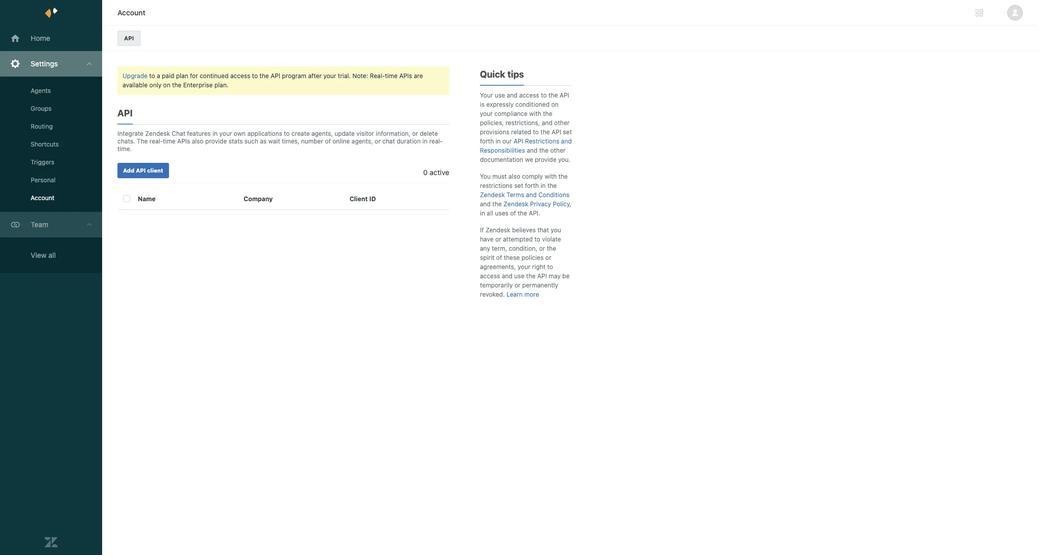 Task type: describe. For each thing, give the bounding box(es) containing it.
client
[[350, 195, 368, 203]]

have
[[480, 235, 494, 243]]

agents
[[31, 87, 51, 94]]

chats.
[[117, 137, 135, 145]]

learn more link
[[507, 291, 539, 298]]

on inside your use and access to the api is expressly conditioned on your compliance with the policies, restrictions, and other provisions related to the api set forth in our
[[551, 101, 559, 108]]

your
[[480, 91, 493, 99]]

and inside api restrictions and responsibilities
[[561, 137, 572, 145]]

the down violate
[[547, 245, 556, 252]]

tips
[[508, 69, 524, 80]]

you
[[480, 173, 491, 180]]

other inside and the other documentation we provide you.
[[550, 147, 566, 154]]

zendesk inside integrate zendesk chat features in your own applications to create agents, update visitor information, or delete chats. the real-time apis also provide stats such as wait times, number of online agents, or chat duration in real- time.
[[145, 130, 170, 137]]

forth inside "you must also comply with the restrictions set forth in the zendesk terms and conditions and the zendesk privacy policy"
[[525, 182, 539, 189]]

the down the you.
[[559, 173, 568, 180]]

learn more
[[507, 291, 539, 298]]

is
[[480, 101, 485, 108]]

apis inside integrate zendesk chat features in your own applications to create agents, update visitor information, or delete chats. the real-time apis also provide stats such as wait times, number of online agents, or chat duration in real- time.
[[177, 137, 190, 145]]

note:
[[353, 72, 368, 80]]

shortcuts
[[31, 140, 59, 148]]

in inside , in all uses of the api.
[[480, 209, 485, 217]]

related
[[511, 128, 531, 136]]

other inside your use and access to the api is expressly conditioned on your compliance with the policies, restrictions, and other provisions related to the api set forth in our
[[554, 119, 570, 127]]

you.
[[558, 156, 571, 163]]

1 horizontal spatial account
[[117, 8, 145, 17]]

information,
[[376, 130, 411, 137]]

wait
[[268, 137, 280, 145]]

1 horizontal spatial agents,
[[352, 137, 373, 145]]

number
[[301, 137, 323, 145]]

your inside the "if zendesk believes that you have or attempted to violate any term, condition, or the spirit of these policies or agreements, your right to access and use the api may be temporarily or permanently revoked."
[[518, 263, 530, 271]]

chat
[[382, 137, 395, 145]]

company
[[244, 195, 273, 203]]

your inside to a paid plan for continued access to the api program after your trial. note: real-time apis are available only on the enterprise plan.
[[323, 72, 336, 80]]

term,
[[492, 245, 507, 252]]

to up conditioned
[[541, 91, 547, 99]]

team
[[31, 220, 48, 229]]

add
[[123, 167, 134, 174]]

stats
[[229, 137, 243, 145]]

routing
[[31, 123, 53, 130]]

online
[[333, 137, 350, 145]]

delete
[[420, 130, 438, 137]]

of inside integrate zendesk chat features in your own applications to create agents, update visitor information, or delete chats. the real-time apis also provide stats such as wait times, number of online agents, or chat duration in real- time.
[[325, 137, 331, 145]]

in inside "you must also comply with the restrictions set forth in the zendesk terms and conditions and the zendesk privacy policy"
[[541, 182, 546, 189]]

these
[[504, 254, 520, 261]]

of inside the "if zendesk believes that you have or attempted to violate any term, condition, or the spirit of these policies or agreements, your right to access and use the api may be temporarily or permanently revoked."
[[496, 254, 502, 261]]

the down 'right'
[[526, 272, 536, 280]]

plan.
[[214, 81, 229, 89]]

to left a
[[149, 72, 155, 80]]

features
[[187, 130, 211, 137]]

to a paid plan for continued access to the api program after your trial. note: real-time apis are available only on the enterprise plan.
[[123, 72, 423, 89]]

api restrictions and responsibilities link
[[480, 137, 572, 154]]

condition,
[[509, 245, 538, 252]]

api button
[[117, 31, 141, 46]]

and up the restrictions on the right top
[[542, 119, 553, 127]]

zendesk privacy policy link
[[504, 200, 570, 208]]

personal
[[31, 176, 56, 184]]

to up the restrictions on the right top
[[533, 128, 539, 136]]

policies
[[522, 254, 544, 261]]

time inside integrate zendesk chat features in your own applications to create agents, update visitor information, or delete chats. the real-time apis also provide stats such as wait times, number of online agents, or chat duration in real- time.
[[163, 137, 176, 145]]

integrate zendesk chat features in your own applications to create agents, update visitor information, or delete chats. the real-time apis also provide stats such as wait times, number of online agents, or chat duration in real- time.
[[117, 130, 443, 153]]

may
[[549, 272, 561, 280]]

such
[[245, 137, 258, 145]]

conditioned
[[516, 101, 550, 108]]

any
[[480, 245, 490, 252]]

view all
[[31, 251, 56, 259]]

integrate
[[117, 130, 143, 137]]

we
[[525, 156, 533, 163]]

that
[[538, 226, 549, 234]]

to down that
[[535, 235, 540, 243]]

restrictions,
[[506, 119, 540, 127]]

upgrade link
[[123, 72, 148, 80]]

you
[[551, 226, 561, 234]]

applications
[[247, 130, 282, 137]]

policies,
[[480, 119, 504, 127]]

the up conditioned
[[549, 91, 558, 99]]

you must also comply with the restrictions set forth in the zendesk terms and conditions and the zendesk privacy policy
[[480, 173, 570, 208]]

in right "duration"
[[423, 137, 428, 145]]

be
[[562, 272, 570, 280]]

zendesk inside the "if zendesk believes that you have or attempted to violate any term, condition, or the spirit of these policies or agreements, your right to access and use the api may be temporarily or permanently revoked."
[[486, 226, 510, 234]]

provide inside integrate zendesk chat features in your own applications to create agents, update visitor information, or delete chats. the real-time apis also provide stats such as wait times, number of online agents, or chat duration in real- time.
[[205, 137, 227, 145]]

or up term,
[[495, 235, 501, 243]]

spirit
[[480, 254, 495, 261]]

temporarily
[[480, 281, 513, 289]]

settings
[[31, 59, 58, 68]]

access inside your use and access to the api is expressly conditioned on your compliance with the policies, restrictions, and other provisions related to the api set forth in our
[[519, 91, 539, 99]]

0 active
[[423, 168, 449, 177]]

duration
[[397, 137, 421, 145]]

home
[[31, 34, 50, 42]]

real-
[[370, 72, 385, 80]]

revoked.
[[480, 291, 505, 298]]

to inside integrate zendesk chat features in your own applications to create agents, update visitor information, or delete chats. the real-time apis also provide stats such as wait times, number of online agents, or chat duration in real- time.
[[284, 130, 290, 137]]

of inside , in all uses of the api.
[[510, 209, 516, 217]]

or left chat
[[375, 137, 381, 145]]

times,
[[282, 137, 299, 145]]

view
[[31, 251, 47, 259]]

use inside your use and access to the api is expressly conditioned on your compliance with the policies, restrictions, and other provisions related to the api set forth in our
[[495, 91, 505, 99]]

restrictions
[[525, 137, 559, 145]]

active
[[430, 168, 449, 177]]

your inside integrate zendesk chat features in your own applications to create agents, update visitor information, or delete chats. the real-time apis also provide stats such as wait times, number of online agents, or chat duration in real- time.
[[219, 130, 232, 137]]

set inside "you must also comply with the restrictions set forth in the zendesk terms and conditions and the zendesk privacy policy"
[[514, 182, 523, 189]]

1 real- from the left
[[150, 137, 163, 145]]

or left delete
[[412, 130, 418, 137]]

terms
[[507, 191, 524, 199]]

and down restrictions
[[480, 200, 491, 208]]

more
[[524, 291, 539, 298]]

restrictions
[[480, 182, 513, 189]]

triggers
[[31, 158, 54, 166]]

api inside to a paid plan for continued access to the api program after your trial. note: real-time apis are available only on the enterprise plan.
[[271, 72, 280, 80]]

in inside your use and access to the api is expressly conditioned on your compliance with the policies, restrictions, and other provisions related to the api set forth in our
[[496, 137, 501, 145]]

your use and access to the api is expressly conditioned on your compliance with the policies, restrictions, and other provisions related to the api set forth in our
[[480, 91, 572, 145]]

apis inside to a paid plan for continued access to the api program after your trial. note: real-time apis are available only on the enterprise plan.
[[399, 72, 412, 80]]



Task type: locate. For each thing, give the bounding box(es) containing it.
responsibilities
[[480, 147, 525, 154]]

0 vertical spatial set
[[563, 128, 572, 136]]

with inside your use and access to the api is expressly conditioned on your compliance with the policies, restrictions, and other provisions related to the api set forth in our
[[529, 110, 541, 117]]

program
[[282, 72, 306, 80]]

are
[[414, 72, 423, 80]]

real- right "duration"
[[429, 137, 443, 145]]

zendesk terms and conditions link
[[480, 191, 570, 199]]

a
[[157, 72, 160, 80]]

zendesk up have
[[486, 226, 510, 234]]

zendesk down terms
[[504, 200, 528, 208]]

time left 'are'
[[385, 72, 398, 80]]

and up the you.
[[561, 137, 572, 145]]

0 horizontal spatial of
[[325, 137, 331, 145]]

time.
[[117, 145, 132, 153]]

in
[[213, 130, 218, 137], [423, 137, 428, 145], [496, 137, 501, 145], [541, 182, 546, 189], [480, 209, 485, 217]]

documentation
[[480, 156, 523, 163]]

the down conditioned
[[543, 110, 552, 117]]

1 vertical spatial forth
[[525, 182, 539, 189]]

1 vertical spatial set
[[514, 182, 523, 189]]

1 horizontal spatial apis
[[399, 72, 412, 80]]

provisions
[[480, 128, 510, 136]]

if
[[480, 226, 484, 234]]

add api client button
[[117, 163, 169, 178]]

0 horizontal spatial provide
[[205, 137, 227, 145]]

set
[[563, 128, 572, 136], [514, 182, 523, 189]]

compliance
[[495, 110, 528, 117]]

agents, right create at left top
[[311, 130, 333, 137]]

1 vertical spatial all
[[48, 251, 56, 259]]

to left program
[[252, 72, 258, 80]]

forth
[[480, 137, 494, 145], [525, 182, 539, 189]]

1 horizontal spatial set
[[563, 128, 572, 136]]

2 vertical spatial access
[[480, 272, 500, 280]]

policy
[[553, 200, 570, 208]]

2 vertical spatial of
[[496, 254, 502, 261]]

on inside to a paid plan for continued access to the api program after your trial. note: real-time apis are available only on the enterprise plan.
[[163, 81, 170, 89]]

zendesk down restrictions
[[480, 191, 505, 199]]

with inside "you must also comply with the restrictions set forth in the zendesk terms and conditions and the zendesk privacy policy"
[[545, 173, 557, 180]]

0 vertical spatial account
[[117, 8, 145, 17]]

set inside your use and access to the api is expressly conditioned on your compliance with the policies, restrictions, and other provisions related to the api set forth in our
[[563, 128, 572, 136]]

the down the restrictions on the right top
[[539, 147, 549, 154]]

provide
[[205, 137, 227, 145], [535, 156, 557, 163]]

1 vertical spatial use
[[514, 272, 525, 280]]

attempted
[[503, 235, 533, 243]]

0 horizontal spatial time
[[163, 137, 176, 145]]

quick tips
[[480, 69, 524, 80]]

1 horizontal spatial all
[[487, 209, 493, 217]]

of left online
[[325, 137, 331, 145]]

1 vertical spatial on
[[551, 101, 559, 108]]

forth down "provisions" at left
[[480, 137, 494, 145]]

1 horizontal spatial with
[[545, 173, 557, 180]]

your
[[323, 72, 336, 80], [480, 110, 493, 117], [219, 130, 232, 137], [518, 263, 530, 271]]

conditions
[[538, 191, 570, 199]]

of down term,
[[496, 254, 502, 261]]

provide left stats
[[205, 137, 227, 145]]

the inside , in all uses of the api.
[[518, 209, 527, 217]]

also right must
[[509, 173, 520, 180]]

and up we
[[527, 147, 538, 154]]

own
[[234, 130, 246, 137]]

0 horizontal spatial use
[[495, 91, 505, 99]]

zendesk left chat
[[145, 130, 170, 137]]

other up the restrictions on the right top
[[554, 119, 570, 127]]

continued
[[200, 72, 229, 80]]

1 vertical spatial of
[[510, 209, 516, 217]]

access up the temporarily
[[480, 272, 500, 280]]

0 horizontal spatial also
[[192, 137, 204, 145]]

account
[[117, 8, 145, 17], [31, 194, 54, 202]]

forth down comply
[[525, 182, 539, 189]]

your left own
[[219, 130, 232, 137]]

add api client
[[123, 167, 163, 174]]

0 vertical spatial provide
[[205, 137, 227, 145]]

in left our
[[496, 137, 501, 145]]

time right 'the'
[[163, 137, 176, 145]]

available
[[123, 81, 148, 89]]

all
[[487, 209, 493, 217], [48, 251, 56, 259]]

zendesk products image
[[976, 9, 983, 16]]

if zendesk believes that you have or attempted to violate any term, condition, or the spirit of these policies or agreements, your right to access and use the api may be temporarily or permanently revoked.
[[480, 226, 570, 298]]

1 horizontal spatial access
[[480, 272, 500, 280]]

comply
[[522, 173, 543, 180]]

the down plan
[[172, 81, 181, 89]]

0 horizontal spatial agents,
[[311, 130, 333, 137]]

and the other documentation we provide you.
[[480, 147, 571, 163]]

the left program
[[260, 72, 269, 80]]

,
[[570, 200, 572, 208]]

of right uses
[[510, 209, 516, 217]]

and up 'expressly'
[[507, 91, 518, 99]]

1 vertical spatial with
[[545, 173, 557, 180]]

and
[[507, 91, 518, 99], [542, 119, 553, 127], [561, 137, 572, 145], [527, 147, 538, 154], [526, 191, 537, 199], [480, 200, 491, 208], [502, 272, 513, 280]]

1 horizontal spatial real-
[[429, 137, 443, 145]]

permanently
[[522, 281, 558, 289]]

0 horizontal spatial access
[[230, 72, 250, 80]]

account up api button
[[117, 8, 145, 17]]

use up 'expressly'
[[495, 91, 505, 99]]

real-
[[150, 137, 163, 145], [429, 137, 443, 145]]

name
[[138, 195, 156, 203]]

set up terms
[[514, 182, 523, 189]]

api inside the "if zendesk believes that you have or attempted to violate any term, condition, or the spirit of these policies or agreements, your right to access and use the api may be temporarily or permanently revoked."
[[537, 272, 547, 280]]

enterprise
[[183, 81, 213, 89]]

use up 'learn more' 'link'
[[514, 272, 525, 280]]

right
[[532, 263, 546, 271]]

0 horizontal spatial apis
[[177, 137, 190, 145]]

1 horizontal spatial forth
[[525, 182, 539, 189]]

access inside to a paid plan for continued access to the api program after your trial. note: real-time apis are available only on the enterprise plan.
[[230, 72, 250, 80]]

0 horizontal spatial with
[[529, 110, 541, 117]]

api
[[124, 35, 134, 41], [271, 72, 280, 80], [560, 91, 569, 99], [117, 108, 133, 118], [552, 128, 561, 136], [514, 137, 523, 145], [136, 167, 146, 174], [537, 272, 547, 280]]

the left api.
[[518, 209, 527, 217]]

, in all uses of the api.
[[480, 200, 572, 217]]

provide right we
[[535, 156, 557, 163]]

to up may
[[547, 263, 553, 271]]

access
[[230, 72, 250, 80], [519, 91, 539, 99], [480, 272, 500, 280]]

client
[[147, 167, 163, 174]]

1 horizontal spatial on
[[551, 101, 559, 108]]

0 horizontal spatial on
[[163, 81, 170, 89]]

0 horizontal spatial real-
[[150, 137, 163, 145]]

0
[[423, 168, 428, 177]]

agents,
[[311, 130, 333, 137], [352, 137, 373, 145]]

0 vertical spatial apis
[[399, 72, 412, 80]]

your down the is
[[480, 110, 493, 117]]

access inside the "if zendesk believes that you have or attempted to violate any term, condition, or the spirit of these policies or agreements, your right to access and use the api may be temporarily or permanently revoked."
[[480, 272, 500, 280]]

1 horizontal spatial also
[[509, 173, 520, 180]]

only
[[149, 81, 161, 89]]

0 horizontal spatial set
[[514, 182, 523, 189]]

apis right 'the'
[[177, 137, 190, 145]]

2 horizontal spatial access
[[519, 91, 539, 99]]

also right chat
[[192, 137, 204, 145]]

0 vertical spatial also
[[192, 137, 204, 145]]

use inside the "if zendesk believes that you have or attempted to violate any term, condition, or the spirit of these policies or agreements, your right to access and use the api may be temporarily or permanently revoked."
[[514, 272, 525, 280]]

on right conditioned
[[551, 101, 559, 108]]

all right view
[[48, 251, 56, 259]]

our
[[503, 137, 512, 145]]

all left uses
[[487, 209, 493, 217]]

your inside your use and access to the api is expressly conditioned on your compliance with the policies, restrictions, and other provisions related to the api set forth in our
[[480, 110, 493, 117]]

update
[[335, 130, 355, 137]]

also inside integrate zendesk chat features in your own applications to create agents, update visitor information, or delete chats. the real-time apis also provide stats such as wait times, number of online agents, or chat duration in real- time.
[[192, 137, 204, 145]]

with right comply
[[545, 173, 557, 180]]

1 vertical spatial other
[[550, 147, 566, 154]]

learn
[[507, 291, 523, 298]]

chat
[[172, 130, 185, 137]]

in right features
[[213, 130, 218, 137]]

the inside and the other documentation we provide you.
[[539, 147, 549, 154]]

your down policies
[[518, 263, 530, 271]]

set up the you.
[[563, 128, 572, 136]]

0 vertical spatial of
[[325, 137, 331, 145]]

account down personal at the left top of page
[[31, 194, 54, 202]]

0 vertical spatial with
[[529, 110, 541, 117]]

paid
[[162, 72, 174, 80]]

time
[[385, 72, 398, 80], [163, 137, 176, 145]]

or up learn
[[515, 281, 521, 289]]

apis left 'are'
[[399, 72, 412, 80]]

and inside the "if zendesk believes that you have or attempted to violate any term, condition, or the spirit of these policies or agreements, your right to access and use the api may be temporarily or permanently revoked."
[[502, 272, 513, 280]]

provide inside and the other documentation we provide you.
[[535, 156, 557, 163]]

id
[[369, 195, 376, 203]]

violate
[[542, 235, 561, 243]]

1 vertical spatial access
[[519, 91, 539, 99]]

0 vertical spatial other
[[554, 119, 570, 127]]

1 vertical spatial provide
[[535, 156, 557, 163]]

api restrictions and responsibilities
[[480, 137, 572, 154]]

and up zendesk privacy policy link
[[526, 191, 537, 199]]

1 vertical spatial apis
[[177, 137, 190, 145]]

in up if
[[480, 209, 485, 217]]

0 vertical spatial use
[[495, 91, 505, 99]]

client id
[[350, 195, 376, 203]]

1 horizontal spatial use
[[514, 272, 525, 280]]

with down conditioned
[[529, 110, 541, 117]]

to left create at left top
[[284, 130, 290, 137]]

the up the restrictions on the right top
[[541, 128, 550, 136]]

1 horizontal spatial provide
[[535, 156, 557, 163]]

the up uses
[[492, 200, 502, 208]]

0 horizontal spatial all
[[48, 251, 56, 259]]

0 vertical spatial forth
[[480, 137, 494, 145]]

and down agreements, on the top
[[502, 272, 513, 280]]

1 vertical spatial also
[[509, 173, 520, 180]]

1 horizontal spatial of
[[496, 254, 502, 261]]

must
[[492, 173, 507, 180]]

apis
[[399, 72, 412, 80], [177, 137, 190, 145]]

agents, right online
[[352, 137, 373, 145]]

0 horizontal spatial account
[[31, 194, 54, 202]]

or up 'right'
[[545, 254, 551, 261]]

on down paid
[[163, 81, 170, 89]]

believes
[[512, 226, 536, 234]]

also inside "you must also comply with the restrictions set forth in the zendesk terms and conditions and the zendesk privacy policy"
[[509, 173, 520, 180]]

time inside to a paid plan for continued access to the api program after your trial. note: real-time apis are available only on the enterprise plan.
[[385, 72, 398, 80]]

your left trial.
[[323, 72, 336, 80]]

api.
[[529, 209, 540, 217]]

other
[[554, 119, 570, 127], [550, 147, 566, 154]]

0 vertical spatial access
[[230, 72, 250, 80]]

all inside , in all uses of the api.
[[487, 209, 493, 217]]

1 vertical spatial time
[[163, 137, 176, 145]]

with
[[529, 110, 541, 117], [545, 173, 557, 180]]

0 vertical spatial all
[[487, 209, 493, 217]]

api inside api restrictions and responsibilities
[[514, 137, 523, 145]]

access right continued
[[230, 72, 250, 80]]

forth inside your use and access to the api is expressly conditioned on your compliance with the policies, restrictions, and other provisions related to the api set forth in our
[[480, 137, 494, 145]]

2 real- from the left
[[429, 137, 443, 145]]

privacy
[[530, 200, 551, 208]]

uses
[[495, 209, 509, 217]]

the up conditions
[[548, 182, 557, 189]]

zendesk
[[145, 130, 170, 137], [480, 191, 505, 199], [504, 200, 528, 208], [486, 226, 510, 234]]

0 vertical spatial time
[[385, 72, 398, 80]]

use
[[495, 91, 505, 99], [514, 272, 525, 280]]

on
[[163, 81, 170, 89], [551, 101, 559, 108]]

or down violate
[[539, 245, 545, 252]]

in up conditions
[[541, 182, 546, 189]]

after
[[308, 72, 322, 80]]

trial.
[[338, 72, 351, 80]]

0 horizontal spatial forth
[[480, 137, 494, 145]]

real- right 'the'
[[150, 137, 163, 145]]

quick
[[480, 69, 505, 80]]

other up the you.
[[550, 147, 566, 154]]

1 horizontal spatial time
[[385, 72, 398, 80]]

expressly
[[486, 101, 514, 108]]

0 vertical spatial on
[[163, 81, 170, 89]]

2 horizontal spatial of
[[510, 209, 516, 217]]

access up conditioned
[[519, 91, 539, 99]]

1 vertical spatial account
[[31, 194, 54, 202]]

for
[[190, 72, 198, 80]]

and inside and the other documentation we provide you.
[[527, 147, 538, 154]]



Task type: vqa. For each thing, say whether or not it's contained in the screenshot.
also inside the 'You must also comply with the restrictions set forth in the Zendesk Terms and Conditions and the Zendesk Privacy Policy'
yes



